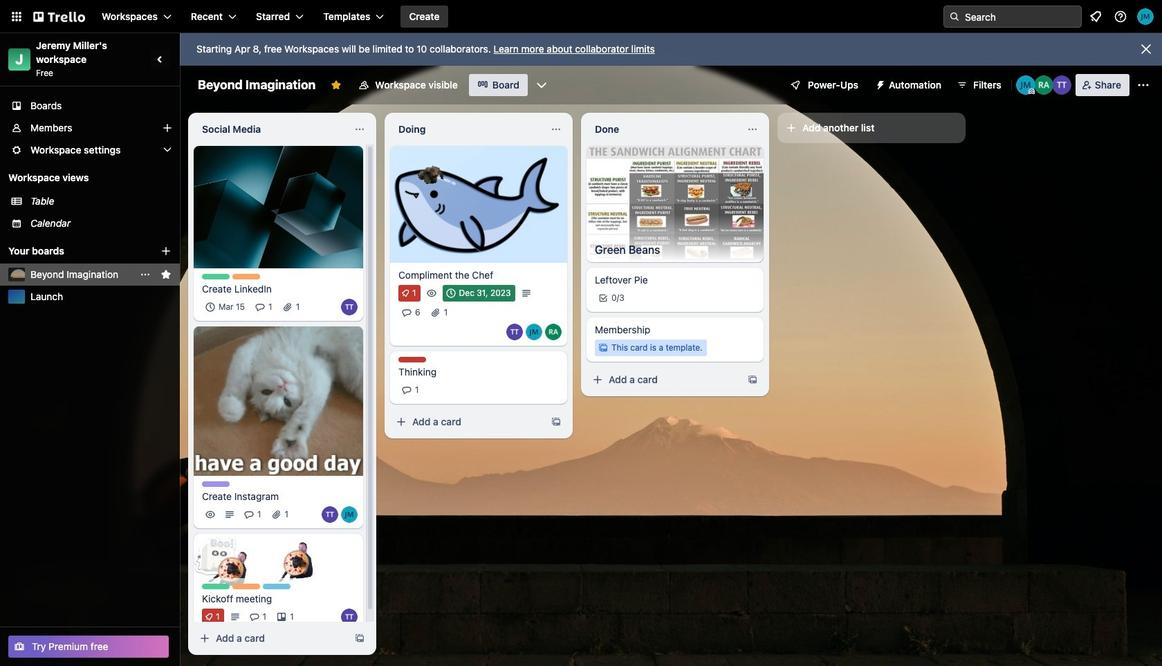 Task type: vqa. For each thing, say whether or not it's contained in the screenshot.
the bottom Terry Turtle (terryturtle) image
yes



Task type: describe. For each thing, give the bounding box(es) containing it.
color: bold red, title: "thoughts" element
[[398, 357, 426, 362]]

pete ghost image
[[193, 534, 237, 578]]

open information menu image
[[1114, 10, 1127, 24]]

color: sky, title: "sparkling" element
[[263, 584, 291, 589]]

primary element
[[0, 0, 1162, 33]]

0 vertical spatial create from template… image
[[747, 374, 758, 385]]

0 notifications image
[[1087, 8, 1104, 25]]

customize views image
[[535, 78, 548, 92]]

show menu image
[[1136, 78, 1150, 92]]

your boards with 2 items element
[[8, 243, 140, 259]]

0 vertical spatial jeremy miller (jeremymiller198) image
[[1137, 8, 1154, 25]]

1 horizontal spatial ruby anderson (rubyanderson7) image
[[1034, 75, 1053, 95]]

2 color: orange, title: none image from the top
[[232, 584, 260, 589]]

terry turtle (terryturtle) image for 1st color: orange, title: none icon from the bottom
[[341, 609, 358, 625]]



Task type: locate. For each thing, give the bounding box(es) containing it.
1 horizontal spatial https://media3.giphy.com/media/uzbc1merae75kv3oqd/100w.gif?cid=ad960664cgd8q560jl16i4tqsq6qk30rgh2t6st4j6ihzo35&ep=v1_stickers_search&rid=100w.gif&ct=s image
[[268, 532, 319, 583]]

color: green, title: none image for 2nd color: orange, title: none icon from the bottom of the page
[[202, 274, 230, 279]]

1 color: green, title: none image from the top
[[202, 274, 230, 279]]

1 color: orange, title: none image from the top
[[232, 274, 260, 279]]

this member is an admin of this board. image
[[1028, 89, 1035, 95]]

sm image
[[869, 74, 889, 93]]

create from template… image
[[551, 416, 562, 427]]

None text field
[[390, 118, 545, 140]]

board actions menu image
[[140, 269, 151, 280]]

0 vertical spatial ruby anderson (rubyanderson7) image
[[1034, 75, 1053, 95]]

1 vertical spatial terry turtle (terryturtle) image
[[341, 299, 358, 315]]

2 color: green, title: none image from the top
[[202, 584, 230, 589]]

search image
[[949, 11, 960, 22]]

0 horizontal spatial jeremy miller (jeremymiller198) image
[[526, 324, 542, 340]]

1 vertical spatial ruby anderson (rubyanderson7) image
[[545, 324, 562, 340]]

1 vertical spatial jeremy miller (jeremymiller198) image
[[526, 324, 542, 340]]

1 horizontal spatial create from template… image
[[747, 374, 758, 385]]

1 vertical spatial color: orange, title: none image
[[232, 584, 260, 589]]

Board name text field
[[191, 74, 323, 96]]

jeremy miller (jeremymiller198) image
[[1016, 75, 1035, 95], [341, 506, 358, 523]]

terry turtle (terryturtle) image
[[1052, 75, 1071, 95], [341, 299, 358, 315], [341, 609, 358, 625]]

0 horizontal spatial terry turtle (terryturtle) image
[[322, 506, 338, 523]]

0 vertical spatial terry turtle (terryturtle) image
[[506, 324, 523, 340]]

0 vertical spatial jeremy miller (jeremymiller198) image
[[1016, 75, 1035, 95]]

back to home image
[[33, 6, 85, 28]]

terry turtle (terryturtle) image for 2nd color: orange, title: none icon from the bottom of the page
[[341, 299, 358, 315]]

1 vertical spatial color: green, title: none image
[[202, 584, 230, 589]]

2 vertical spatial terry turtle (terryturtle) image
[[341, 609, 358, 625]]

https://media3.giphy.com/media/uzbc1merae75kv3oqd/100w.gif?cid=ad960664cgd8q560jl16i4tqsq6qk30rgh2t6st4j6ihzo35&ep=v1_stickers_search&rid=100w.gif&ct=s image up color: sky, title: "sparkling" 'element'
[[268, 532, 319, 583]]

starred icon image
[[160, 269, 172, 280]]

color: green, title: none image right starred icon
[[202, 274, 230, 279]]

https://media1.giphy.com/media/3ov9jucrjra1ggg9vu/100w.gif?cid=ad960664cgd8q560jl16i4tqsq6qk30rgh2t6st4j6ihzo35&ep=v1_stickers_search&rid=100w.gif&ct=s image
[[407, 145, 453, 191]]

None text field
[[194, 118, 349, 140], [587, 118, 742, 140], [194, 118, 349, 140], [587, 118, 742, 140]]

https://media3.giphy.com/media/uzbc1merae75kv3oqd/100w.gif?cid=ad960664cgd8q560jl16i4tqsq6qk30rgh2t6st4j6ihzo35&ep=v1_stickers_search&rid=100w.gif&ct=s image
[[268, 532, 319, 583], [205, 538, 256, 589]]

0 horizontal spatial ruby anderson (rubyanderson7) image
[[545, 324, 562, 340]]

0 horizontal spatial https://media3.giphy.com/media/uzbc1merae75kv3oqd/100w.gif?cid=ad960664cgd8q560jl16i4tqsq6qk30rgh2t6st4j6ihzo35&ep=v1_stickers_search&rid=100w.gif&ct=s image
[[205, 538, 256, 589]]

color: green, title: none image down pete ghost image
[[202, 584, 230, 589]]

1 vertical spatial create from template… image
[[354, 633, 365, 644]]

star or unstar board image
[[331, 80, 342, 91]]

1 horizontal spatial terry turtle (terryturtle) image
[[506, 324, 523, 340]]

create from template… image
[[747, 374, 758, 385], [354, 633, 365, 644]]

0 horizontal spatial jeremy miller (jeremymiller198) image
[[341, 506, 358, 523]]

color: green, title: none image
[[202, 274, 230, 279], [202, 584, 230, 589]]

color: purple, title: none image
[[202, 481, 230, 487]]

1 horizontal spatial jeremy miller (jeremymiller198) image
[[1137, 8, 1154, 25]]

0 vertical spatial terry turtle (terryturtle) image
[[1052, 75, 1071, 95]]

0 horizontal spatial create from template… image
[[354, 633, 365, 644]]

color: orange, title: none image
[[232, 274, 260, 279], [232, 584, 260, 589]]

color: green, title: none image for 1st color: orange, title: none icon from the bottom
[[202, 584, 230, 589]]

jeremy miller (jeremymiller198) image
[[1137, 8, 1154, 25], [526, 324, 542, 340]]

terry turtle (terryturtle) image
[[506, 324, 523, 340], [322, 506, 338, 523]]

1 horizontal spatial jeremy miller (jeremymiller198) image
[[1016, 75, 1035, 95]]

ruby anderson (rubyanderson7) image
[[1034, 75, 1053, 95], [545, 324, 562, 340]]

None checkbox
[[202, 299, 249, 315]]

https://media3.giphy.com/media/uzbc1merae75kv3oqd/100w.gif?cid=ad960664cgd8q560jl16i4tqsq6qk30rgh2t6st4j6ihzo35&ep=v1_stickers_search&rid=100w.gif&ct=s image left color: sky, title: "sparkling" 'element'
[[205, 538, 256, 589]]

add board image
[[160, 246, 172, 257]]

Search field
[[960, 6, 1081, 27]]

None checkbox
[[442, 285, 515, 301]]

0 vertical spatial color: orange, title: none image
[[232, 274, 260, 279]]

1 vertical spatial jeremy miller (jeremymiller198) image
[[341, 506, 358, 523]]

workspace navigation collapse icon image
[[151, 50, 170, 69]]

1 vertical spatial terry turtle (terryturtle) image
[[322, 506, 338, 523]]

0 vertical spatial color: green, title: none image
[[202, 274, 230, 279]]



